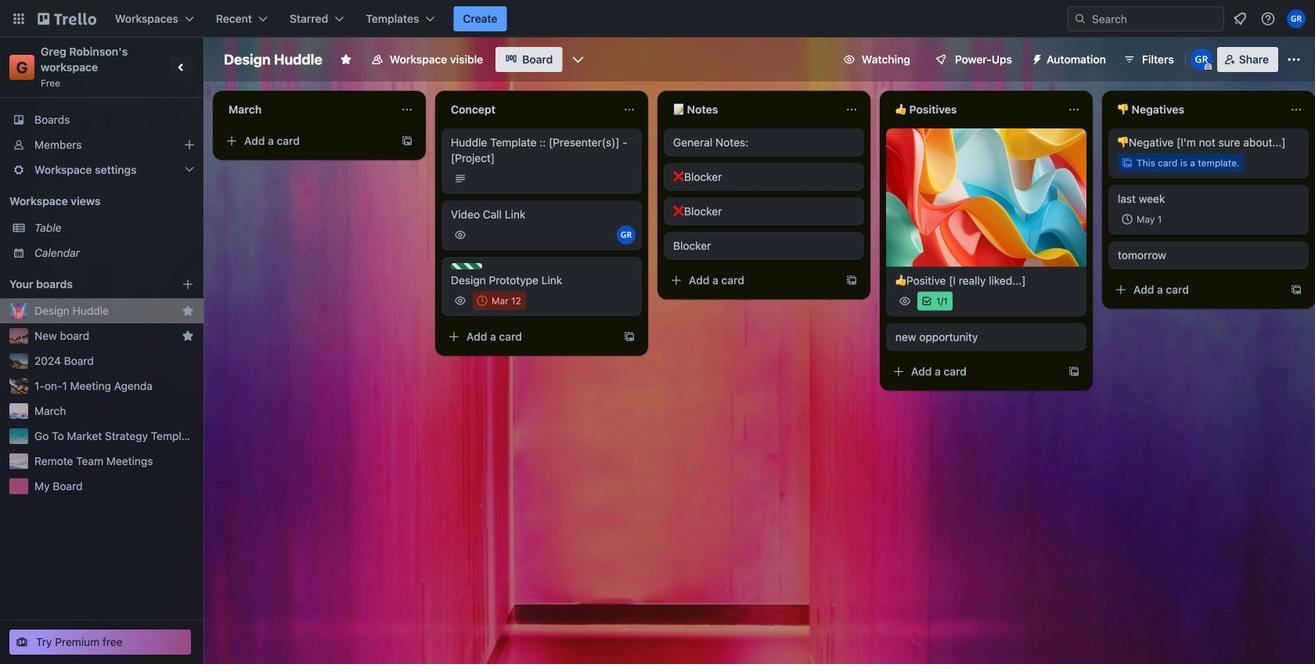 Task type: locate. For each thing, give the bounding box(es) containing it.
2 starred icon image from the top
[[182, 330, 194, 342]]

None checkbox
[[1119, 210, 1167, 229], [473, 291, 526, 310], [1119, 210, 1167, 229], [473, 291, 526, 310]]

1 horizontal spatial greg robinson (gregrobinson96) image
[[1288, 9, 1307, 28]]

0 vertical spatial greg robinson (gregrobinson96) image
[[1288, 9, 1307, 28]]

create from template… image
[[1068, 366, 1081, 378]]

starred icon image
[[182, 305, 194, 317], [182, 330, 194, 342]]

0 notifications image
[[1231, 9, 1250, 28]]

greg robinson (gregrobinson96) image down search field in the top right of the page
[[1191, 49, 1213, 70]]

None text field
[[219, 97, 395, 122], [442, 97, 617, 122], [664, 97, 840, 122], [1109, 97, 1285, 122], [219, 97, 395, 122], [442, 97, 617, 122], [664, 97, 840, 122], [1109, 97, 1285, 122]]

greg robinson (gregrobinson96) image
[[1288, 9, 1307, 28], [1191, 49, 1213, 70]]

back to home image
[[38, 6, 96, 31]]

greg robinson (gregrobinson96) image right open information menu icon
[[1288, 9, 1307, 28]]

1 vertical spatial starred icon image
[[182, 330, 194, 342]]

primary element
[[0, 0, 1316, 38]]

create from template… image
[[401, 135, 414, 147], [846, 274, 859, 287], [1291, 284, 1303, 296], [624, 331, 636, 343]]

this member is an admin of this board. image
[[1205, 63, 1212, 70]]

0 vertical spatial starred icon image
[[182, 305, 194, 317]]

color: green, title: none image
[[451, 263, 483, 269]]

show menu image
[[1287, 52, 1303, 67]]

your boards with 8 items element
[[9, 275, 158, 294]]

Board name text field
[[216, 47, 330, 72]]

search image
[[1075, 13, 1087, 25]]

1 vertical spatial greg robinson (gregrobinson96) image
[[1191, 49, 1213, 70]]

None text field
[[887, 97, 1062, 122]]

0 horizontal spatial greg robinson (gregrobinson96) image
[[1191, 49, 1213, 70]]



Task type: describe. For each thing, give the bounding box(es) containing it.
customize views image
[[571, 52, 586, 67]]

sm image
[[1025, 47, 1047, 69]]

1 starred icon image from the top
[[182, 305, 194, 317]]

greg robinson (gregrobinson96) image
[[617, 226, 636, 244]]

Search field
[[1087, 8, 1224, 30]]

add board image
[[182, 278, 194, 291]]

open information menu image
[[1261, 11, 1277, 27]]

workspace navigation collapse icon image
[[171, 56, 193, 78]]

star or unstar board image
[[340, 53, 352, 66]]



Task type: vqa. For each thing, say whether or not it's contained in the screenshot.
rightmost Greg Robinson (gregrobinson96) image
yes



